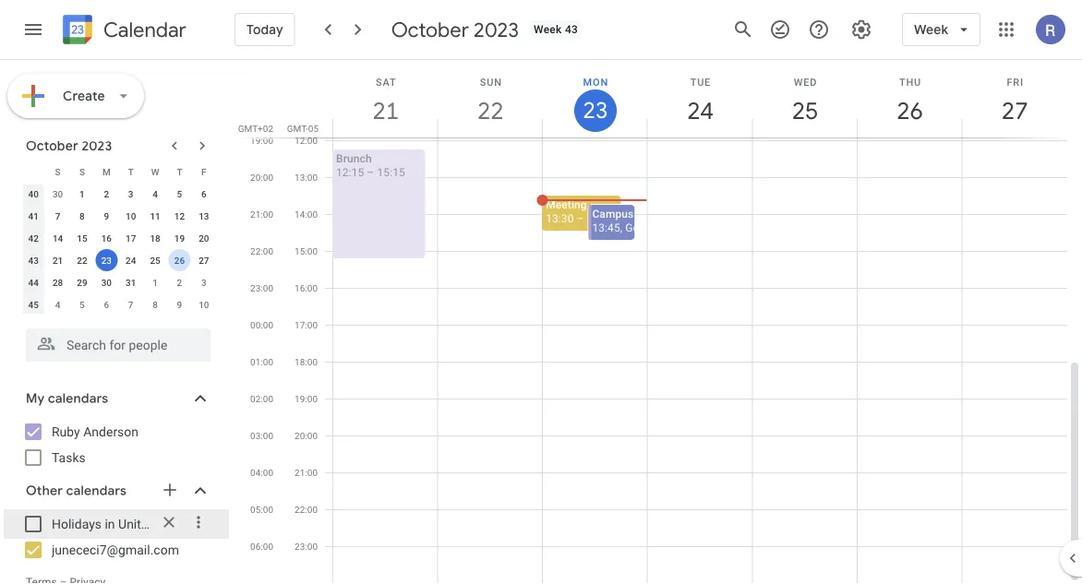 Task type: locate. For each thing, give the bounding box(es) containing it.
1 vertical spatial 22
[[77, 255, 87, 266]]

3 up november 10 element
[[201, 277, 207, 288]]

21:00 right 04:00
[[295, 468, 318, 479]]

week
[[915, 21, 949, 38], [534, 23, 562, 36]]

24 down tue at the right top of page
[[686, 96, 713, 126]]

sun
[[480, 76, 502, 88]]

22:00
[[251, 246, 274, 257], [295, 505, 318, 516]]

25
[[791, 96, 818, 126], [150, 255, 161, 266]]

22 inside "column header"
[[477, 96, 503, 126]]

27
[[1001, 96, 1028, 126], [199, 255, 209, 266]]

row
[[21, 161, 216, 183], [21, 183, 216, 205], [21, 205, 216, 227], [21, 227, 216, 249], [21, 249, 216, 272], [21, 272, 216, 294], [21, 294, 216, 316]]

meeting 13:30 – 14:30
[[546, 198, 615, 225]]

0 horizontal spatial 27
[[199, 255, 209, 266]]

23 down the "mon"
[[582, 96, 607, 125]]

november 10 element
[[193, 294, 215, 316]]

1 horizontal spatial 24
[[686, 96, 713, 126]]

0 vertical spatial 21:00
[[251, 209, 274, 220]]

21 inside column header
[[372, 96, 398, 126]]

row group containing 40
[[21, 183, 216, 316]]

calendars up junececi7@gmail.com
[[66, 483, 127, 500]]

0 vertical spatial 2023
[[474, 17, 519, 43]]

30 right 40
[[53, 189, 63, 200]]

0 horizontal spatial 19:00
[[251, 135, 274, 146]]

1 t from the left
[[128, 166, 134, 177]]

0 vertical spatial 22:00
[[251, 246, 274, 257]]

ruby anderson
[[52, 425, 139, 440]]

t right the "w"
[[177, 166, 182, 177]]

0 vertical spatial 1
[[80, 189, 85, 200]]

october up sat
[[392, 17, 469, 43]]

0 horizontal spatial 5
[[80, 299, 85, 310]]

5
[[177, 189, 182, 200], [80, 299, 85, 310]]

0 vertical spatial 27
[[1001, 96, 1028, 126]]

–
[[367, 166, 375, 179], [577, 212, 584, 225]]

0 vertical spatial october 2023
[[392, 17, 519, 43]]

calendars for my calendars
[[48, 391, 108, 407]]

3 up 10 element
[[128, 189, 134, 200]]

0 horizontal spatial 6
[[104, 299, 109, 310]]

10 up 17
[[126, 211, 136, 222]]

0 vertical spatial 26
[[896, 96, 923, 126]]

my calendars list
[[4, 418, 229, 473]]

other calendars
[[26, 483, 127, 500]]

10
[[126, 211, 136, 222], [199, 299, 209, 310]]

0 vertical spatial 24
[[686, 96, 713, 126]]

calendars inside 'other calendars' dropdown button
[[66, 483, 127, 500]]

27 element
[[193, 249, 215, 272]]

1 horizontal spatial week
[[915, 21, 949, 38]]

24
[[686, 96, 713, 126], [126, 255, 136, 266]]

11 element
[[144, 205, 166, 227]]

row containing 40
[[21, 183, 216, 205]]

1 horizontal spatial 25
[[791, 96, 818, 126]]

november 3 element
[[193, 272, 215, 294]]

states
[[159, 539, 195, 554]]

1 vertical spatial 3
[[201, 277, 207, 288]]

1 horizontal spatial 7
[[128, 299, 134, 310]]

21 down sat
[[372, 96, 398, 126]]

23:00 up 00:00
[[251, 283, 274, 294]]

16 element
[[95, 227, 118, 249]]

october up september 30 element at the left of page
[[26, 138, 78, 154]]

t
[[128, 166, 134, 177], [177, 166, 182, 177]]

0 vertical spatial 23
[[582, 96, 607, 125]]

21:00 left 14:00
[[251, 209, 274, 220]]

gmt-05
[[287, 123, 319, 134]]

15:15
[[377, 166, 405, 179]]

2023 up sun
[[474, 17, 519, 43]]

week up "23" column header
[[534, 23, 562, 36]]

anderson
[[83, 425, 139, 440]]

1 horizontal spatial october 2023
[[392, 17, 519, 43]]

7 row from the top
[[21, 294, 216, 316]]

0 vertical spatial 23:00
[[251, 283, 274, 294]]

25 element
[[144, 249, 166, 272]]

29
[[77, 277, 87, 288]]

06:00
[[251, 541, 274, 553]]

1 vertical spatial 24
[[126, 255, 136, 266]]

22 link
[[470, 90, 512, 132]]

30 for september 30 element at the left of page
[[53, 189, 63, 200]]

week inside dropdown button
[[915, 21, 949, 38]]

20:00
[[251, 172, 274, 183], [295, 431, 318, 442]]

9 down the november 2 element in the left of the page
[[177, 299, 182, 310]]

0 horizontal spatial 20:00
[[251, 172, 274, 183]]

1 horizontal spatial 19:00
[[295, 394, 318, 405]]

0 horizontal spatial 24
[[126, 255, 136, 266]]

today
[[247, 21, 283, 38]]

1 horizontal spatial 21:00
[[295, 468, 318, 479]]

calendars
[[48, 391, 108, 407], [66, 483, 127, 500]]

1 vertical spatial 23
[[101, 255, 112, 266]]

0 horizontal spatial 2023
[[82, 138, 112, 154]]

0 vertical spatial 43
[[565, 23, 579, 36]]

22:00 right 05:00
[[295, 505, 318, 516]]

10 for 10 element
[[126, 211, 136, 222]]

30 inside 30 element
[[101, 277, 112, 288]]

26
[[896, 96, 923, 126], [174, 255, 185, 266]]

1 vertical spatial 30
[[101, 277, 112, 288]]

3
[[128, 189, 134, 200], [201, 277, 207, 288]]

0 vertical spatial calendars
[[48, 391, 108, 407]]

1 vertical spatial calendars
[[66, 483, 127, 500]]

1
[[80, 189, 85, 200], [153, 277, 158, 288]]

14:30
[[587, 212, 615, 225]]

14
[[53, 233, 63, 244]]

meeting up 13:30
[[546, 198, 587, 211]]

6 row from the top
[[21, 272, 216, 294]]

meeting inside meeting 13:30 – 14:30
[[546, 198, 587, 211]]

1 vertical spatial 8
[[153, 299, 158, 310]]

october 2023 up sun
[[392, 17, 519, 43]]

1 vertical spatial 43
[[28, 255, 39, 266]]

17:00
[[295, 320, 318, 331]]

week button
[[903, 7, 981, 52]]

25 down wed
[[791, 96, 818, 126]]

30 inside september 30 element
[[53, 189, 63, 200]]

21 inside row
[[53, 255, 63, 266]]

thu 26
[[896, 76, 923, 126]]

– left 15:15
[[367, 166, 375, 179]]

8 down november 1 element on the left of page
[[153, 299, 158, 310]]

21:00
[[251, 209, 274, 220], [295, 468, 318, 479]]

w
[[151, 166, 159, 177]]

0 horizontal spatial october 2023
[[26, 138, 112, 154]]

week up "thu"
[[915, 21, 949, 38]]

1 vertical spatial 20:00
[[295, 431, 318, 442]]

sat 21
[[372, 76, 398, 126]]

1 vertical spatial 6
[[104, 299, 109, 310]]

22 element
[[71, 249, 93, 272]]

1 horizontal spatial s
[[79, 166, 85, 177]]

1 horizontal spatial 22:00
[[295, 505, 318, 516]]

2 down 26 element
[[177, 277, 182, 288]]

10 for november 10 element
[[199, 299, 209, 310]]

7
[[55, 211, 60, 222], [128, 299, 134, 310]]

november 1 element
[[144, 272, 166, 294]]

fri
[[1008, 76, 1025, 88]]

7 down 31 element
[[128, 299, 134, 310]]

21 down 14
[[53, 255, 63, 266]]

1 horizontal spatial 23:00
[[295, 541, 318, 553]]

october 2023
[[392, 17, 519, 43], [26, 138, 112, 154]]

6 up the 13 element at top left
[[201, 189, 207, 200]]

13:00
[[295, 172, 318, 183]]

calendars inside "my calendars" dropdown button
[[48, 391, 108, 407]]

None search field
[[0, 322, 229, 362]]

23:00
[[251, 283, 274, 294], [295, 541, 318, 553]]

row containing 44
[[21, 272, 216, 294]]

00:00
[[251, 320, 274, 331]]

1 vertical spatial 21
[[53, 255, 63, 266]]

9 up the 16 element
[[104, 211, 109, 222]]

1 horizontal spatial 23
[[582, 96, 607, 125]]

1 horizontal spatial 10
[[199, 299, 209, 310]]

0 vertical spatial 19:00
[[251, 135, 274, 146]]

5 row from the top
[[21, 249, 216, 272]]

1 horizontal spatial 1
[[153, 277, 158, 288]]

1 horizontal spatial 5
[[177, 189, 182, 200]]

0 vertical spatial 5
[[177, 189, 182, 200]]

1 vertical spatial october
[[26, 138, 78, 154]]

0 horizontal spatial 22
[[77, 255, 87, 266]]

t right the 'm'
[[128, 166, 134, 177]]

0 horizontal spatial 10
[[126, 211, 136, 222]]

1 horizontal spatial meeting
[[637, 207, 678, 220]]

13
[[199, 211, 209, 222]]

1 vertical spatial 10
[[199, 299, 209, 310]]

19:00 down 18:00
[[295, 394, 318, 405]]

24 up 31
[[126, 255, 136, 266]]

0 vertical spatial –
[[367, 166, 375, 179]]

43 down 42
[[28, 255, 39, 266]]

23:00 right '06:00'
[[295, 541, 318, 553]]

24 element
[[120, 249, 142, 272]]

meeting right campus
[[637, 207, 678, 220]]

5 up 12 element
[[177, 189, 182, 200]]

week 43
[[534, 23, 579, 36]]

1 horizontal spatial 22
[[477, 96, 503, 126]]

8
[[80, 211, 85, 222], [153, 299, 158, 310]]

0 vertical spatial 30
[[53, 189, 63, 200]]

– for brunch
[[367, 166, 375, 179]]

– inside meeting 13:30 – 14:30
[[577, 212, 584, 225]]

27 down 20
[[199, 255, 209, 266]]

tue
[[691, 76, 712, 88]]

0 horizontal spatial 23
[[101, 255, 112, 266]]

row containing 41
[[21, 205, 216, 227]]

3 row from the top
[[21, 205, 216, 227]]

8 up the "15" element
[[80, 211, 85, 222]]

23 inside 23, today element
[[101, 255, 112, 266]]

october
[[392, 17, 469, 43], [26, 138, 78, 154]]

1 right september 30 element at the left of page
[[80, 189, 85, 200]]

4 down '28' element
[[55, 299, 60, 310]]

2 t from the left
[[177, 166, 182, 177]]

s
[[55, 166, 61, 177], [79, 166, 85, 177]]

22 inside 22 element
[[77, 255, 87, 266]]

23
[[582, 96, 607, 125], [101, 255, 112, 266]]

mon
[[584, 76, 609, 88]]

10 down november 3 element
[[199, 299, 209, 310]]

22
[[477, 96, 503, 126], [77, 255, 87, 266]]

23 link
[[575, 90, 617, 132]]

22:00 left 15:00
[[251, 246, 274, 257]]

30 up november 6 element
[[101, 277, 112, 288]]

main drawer image
[[22, 18, 44, 41]]

2023 up the 'm'
[[82, 138, 112, 154]]

1 vertical spatial 25
[[150, 255, 161, 266]]

1 horizontal spatial 6
[[201, 189, 207, 200]]

16:00
[[295, 283, 318, 294]]

9
[[104, 211, 109, 222], [177, 299, 182, 310]]

2 down the 'm'
[[104, 189, 109, 200]]

21 link
[[365, 90, 407, 132]]

– left 14:30
[[577, 212, 584, 225]]

13:30
[[546, 212, 574, 225]]

wed 25
[[791, 76, 818, 126]]

1 vertical spatial 27
[[199, 255, 209, 266]]

25 down 18
[[150, 255, 161, 266]]

october 2023 grid
[[18, 161, 216, 316]]

6
[[201, 189, 207, 200], [104, 299, 109, 310]]

– inside brunch 12:15 – 15:15
[[367, 166, 375, 179]]

26 inside 26 column header
[[896, 96, 923, 126]]

1 s from the left
[[55, 166, 61, 177]]

row group inside october 2023 grid
[[21, 183, 216, 316]]

week for week
[[915, 21, 949, 38]]

1 horizontal spatial 4
[[153, 189, 158, 200]]

calendar heading
[[100, 17, 187, 43]]

1 horizontal spatial t
[[177, 166, 182, 177]]

13:45
[[593, 221, 621, 234]]

1 vertical spatial october 2023
[[26, 138, 112, 154]]

1 row from the top
[[21, 161, 216, 183]]

4 up 11 element
[[153, 189, 158, 200]]

27 down the fri
[[1001, 96, 1028, 126]]

1 vertical spatial 19:00
[[295, 394, 318, 405]]

0 horizontal spatial 26
[[174, 255, 185, 266]]

43
[[565, 23, 579, 36], [28, 255, 39, 266]]

24 inside column header
[[686, 96, 713, 126]]

fri 27
[[1001, 76, 1028, 126]]

0 horizontal spatial 1
[[80, 189, 85, 200]]

1 vertical spatial 2
[[177, 277, 182, 288]]

my
[[26, 391, 45, 407]]

grid containing 21
[[237, 60, 1083, 585]]

28 element
[[47, 272, 69, 294]]

20:00 right 03:00
[[295, 431, 318, 442]]

calendars up ruby
[[48, 391, 108, 407]]

20 element
[[193, 227, 215, 249]]

,
[[621, 221, 623, 234]]

19:00 down gmt+02
[[251, 135, 274, 146]]

1 vertical spatial 22:00
[[295, 505, 318, 516]]

row containing 42
[[21, 227, 216, 249]]

22 up 29
[[77, 255, 87, 266]]

united
[[118, 539, 155, 554]]

0 vertical spatial 25
[[791, 96, 818, 126]]

0 horizontal spatial meeting
[[546, 198, 587, 211]]

25 inside wed 25
[[791, 96, 818, 126]]

13 element
[[193, 205, 215, 227]]

4 row from the top
[[21, 227, 216, 249]]

5 down 29 element
[[80, 299, 85, 310]]

1 vertical spatial 2023
[[82, 138, 112, 154]]

other
[[26, 483, 63, 500]]

24 column header
[[647, 60, 753, 138]]

0 horizontal spatial 23:00
[[251, 283, 274, 294]]

26 element
[[169, 249, 191, 272]]

1 vertical spatial 4
[[55, 299, 60, 310]]

s up september 30 element at the left of page
[[55, 166, 61, 177]]

0 horizontal spatial s
[[55, 166, 61, 177]]

18
[[150, 233, 161, 244]]

grid
[[237, 60, 1083, 585]]

meeting
[[546, 198, 587, 211], [637, 207, 678, 220]]

0 horizontal spatial 7
[[55, 211, 60, 222]]

holidays
[[52, 539, 102, 554]]

october 2023 up the 'm'
[[26, 138, 112, 154]]

rescheduled
[[681, 207, 757, 220]]

1 horizontal spatial 26
[[896, 96, 923, 126]]

26 down '19'
[[174, 255, 185, 266]]

0 horizontal spatial 30
[[53, 189, 63, 200]]

my calendars button
[[4, 384, 229, 414]]

week for week 43
[[534, 23, 562, 36]]

0 vertical spatial 10
[[126, 211, 136, 222]]

23 cell
[[94, 249, 119, 272]]

23 down 16
[[101, 255, 112, 266]]

1 horizontal spatial 21
[[372, 96, 398, 126]]

november 9 element
[[169, 294, 191, 316]]

01:00
[[251, 357, 274, 368]]

1 horizontal spatial 8
[[153, 299, 158, 310]]

calendar
[[103, 17, 187, 43]]

1 down 25 element
[[153, 277, 158, 288]]

20:00 left 13:00
[[251, 172, 274, 183]]

1 vertical spatial –
[[577, 212, 584, 225]]

s left the 'm'
[[79, 166, 85, 177]]

26 down "thu"
[[896, 96, 923, 126]]

1 vertical spatial 26
[[174, 255, 185, 266]]

0 horizontal spatial week
[[534, 23, 562, 36]]

0 vertical spatial 2
[[104, 189, 109, 200]]

22 down sun
[[477, 96, 503, 126]]

2023
[[474, 17, 519, 43], [82, 138, 112, 154]]

wed
[[794, 76, 818, 88]]

1 horizontal spatial 9
[[177, 299, 182, 310]]

0 vertical spatial 6
[[201, 189, 207, 200]]

row group
[[21, 183, 216, 316]]

2 row from the top
[[21, 183, 216, 205]]

43 up "23" column header
[[565, 23, 579, 36]]

1 horizontal spatial –
[[577, 212, 584, 225]]

6 down 30 element
[[104, 299, 109, 310]]

7 down september 30 element at the left of page
[[55, 211, 60, 222]]

1 horizontal spatial 2
[[177, 277, 182, 288]]

0 vertical spatial 21
[[372, 96, 398, 126]]

1 horizontal spatial 43
[[565, 23, 579, 36]]

– for meeting
[[577, 212, 584, 225]]

0 vertical spatial october
[[392, 17, 469, 43]]



Task type: vqa. For each thing, say whether or not it's contained in the screenshot.
halloween 'button'
no



Task type: describe. For each thing, give the bounding box(es) containing it.
november 5 element
[[71, 294, 93, 316]]

gmt-
[[287, 123, 308, 134]]

41
[[28, 211, 39, 222]]

44
[[28, 277, 39, 288]]

m
[[103, 166, 111, 177]]

1 vertical spatial 21:00
[[295, 468, 318, 479]]

ruby
[[52, 425, 80, 440]]

holidays in united states
[[52, 539, 195, 554]]

43 inside row
[[28, 255, 39, 266]]

23 column header
[[543, 60, 648, 138]]

junececi7@gmail.com
[[52, 513, 179, 529]]

row containing s
[[21, 161, 216, 183]]

21 column header
[[333, 60, 439, 138]]

brunch 12:15 – 15:15
[[336, 152, 405, 179]]

45
[[28, 299, 39, 310]]

row containing 43
[[21, 249, 216, 272]]

other calendars button
[[4, 477, 229, 506]]

15 element
[[71, 227, 93, 249]]

0 horizontal spatial october
[[26, 138, 78, 154]]

24 inside row
[[126, 255, 136, 266]]

1 vertical spatial 23:00
[[295, 541, 318, 553]]

20
[[199, 233, 209, 244]]

02:00
[[251, 394, 274, 405]]

18:00
[[295, 357, 318, 368]]

november 7 element
[[120, 294, 142, 316]]

16
[[101, 233, 112, 244]]

17
[[126, 233, 136, 244]]

14:00
[[295, 209, 318, 220]]

tue 24
[[686, 76, 713, 126]]

0 vertical spatial 9
[[104, 211, 109, 222]]

0 horizontal spatial 4
[[55, 299, 60, 310]]

04:00
[[251, 468, 274, 479]]

1 vertical spatial 9
[[177, 299, 182, 310]]

12:00
[[295, 135, 318, 146]]

14 element
[[47, 227, 69, 249]]

10 element
[[120, 205, 142, 227]]

campus
[[593, 207, 634, 220]]

1 vertical spatial 5
[[80, 299, 85, 310]]

other calendars list
[[4, 506, 229, 562]]

42
[[28, 233, 39, 244]]

november 2 element
[[169, 272, 191, 294]]

0 horizontal spatial 3
[[128, 189, 134, 200]]

40
[[28, 189, 39, 200]]

row containing 45
[[21, 294, 216, 316]]

27 inside column header
[[1001, 96, 1028, 126]]

calendar element
[[59, 11, 187, 52]]

30 element
[[95, 272, 118, 294]]

0 vertical spatial 4
[[153, 189, 158, 200]]

24 link
[[680, 90, 722, 132]]

05:00
[[251, 505, 274, 516]]

add other calendars image
[[161, 481, 179, 500]]

15
[[77, 233, 87, 244]]

settings menu image
[[851, 18, 873, 41]]

29 element
[[71, 272, 93, 294]]

brunch
[[336, 152, 372, 165]]

13:45 ,
[[593, 221, 626, 234]]

26 inside 26 element
[[174, 255, 185, 266]]

27 link
[[994, 90, 1037, 132]]

0 horizontal spatial 8
[[80, 211, 85, 222]]

today button
[[235, 7, 295, 52]]

19
[[174, 233, 185, 244]]

21 element
[[47, 249, 69, 272]]

november 4 element
[[47, 294, 69, 316]]

23, today element
[[95, 249, 118, 272]]

17 element
[[120, 227, 142, 249]]

31
[[126, 277, 136, 288]]

25 link
[[785, 90, 827, 132]]

26 link
[[890, 90, 932, 132]]

calendars for other calendars
[[66, 483, 127, 500]]

27 inside row
[[199, 255, 209, 266]]

mon 23
[[582, 76, 609, 125]]

28
[[53, 277, 63, 288]]

26 cell
[[167, 249, 192, 272]]

0 vertical spatial 7
[[55, 211, 60, 222]]

31 element
[[120, 272, 142, 294]]

12:15
[[336, 166, 364, 179]]

november 8 element
[[144, 294, 166, 316]]

23 inside mon 23
[[582, 96, 607, 125]]

2 s from the left
[[79, 166, 85, 177]]

Search for people text field
[[37, 329, 200, 362]]

my calendars
[[26, 391, 108, 407]]

1 horizontal spatial 20:00
[[295, 431, 318, 442]]

0 horizontal spatial 2
[[104, 189, 109, 200]]

25 inside row
[[150, 255, 161, 266]]

12 element
[[169, 205, 191, 227]]

thu
[[900, 76, 922, 88]]

0 horizontal spatial 21:00
[[251, 209, 274, 220]]

1 vertical spatial 7
[[128, 299, 134, 310]]

sat
[[376, 76, 397, 88]]

11
[[150, 211, 161, 222]]

september 30 element
[[47, 183, 69, 205]]

18 element
[[144, 227, 166, 249]]

25 column header
[[752, 60, 858, 138]]

november 6 element
[[95, 294, 118, 316]]

in
[[105, 539, 115, 554]]

30 for 30 element
[[101, 277, 112, 288]]

create button
[[7, 74, 144, 118]]

0 vertical spatial 20:00
[[251, 172, 274, 183]]

15:00
[[295, 246, 318, 257]]

19 element
[[169, 227, 191, 249]]

27 column header
[[962, 60, 1068, 138]]

create
[[63, 88, 105, 104]]

tasks
[[52, 450, 86, 466]]

12
[[174, 211, 185, 222]]

0 horizontal spatial 22:00
[[251, 246, 274, 257]]

1 horizontal spatial 2023
[[474, 17, 519, 43]]

campus meeting rescheduled
[[593, 207, 757, 220]]

22 column header
[[438, 60, 543, 138]]

26 column header
[[857, 60, 963, 138]]

05
[[308, 123, 319, 134]]

sun 22
[[477, 76, 503, 126]]

gmt+02
[[238, 123, 274, 134]]

03:00
[[251, 431, 274, 442]]

f
[[201, 166, 207, 177]]

1 horizontal spatial october
[[392, 17, 469, 43]]



